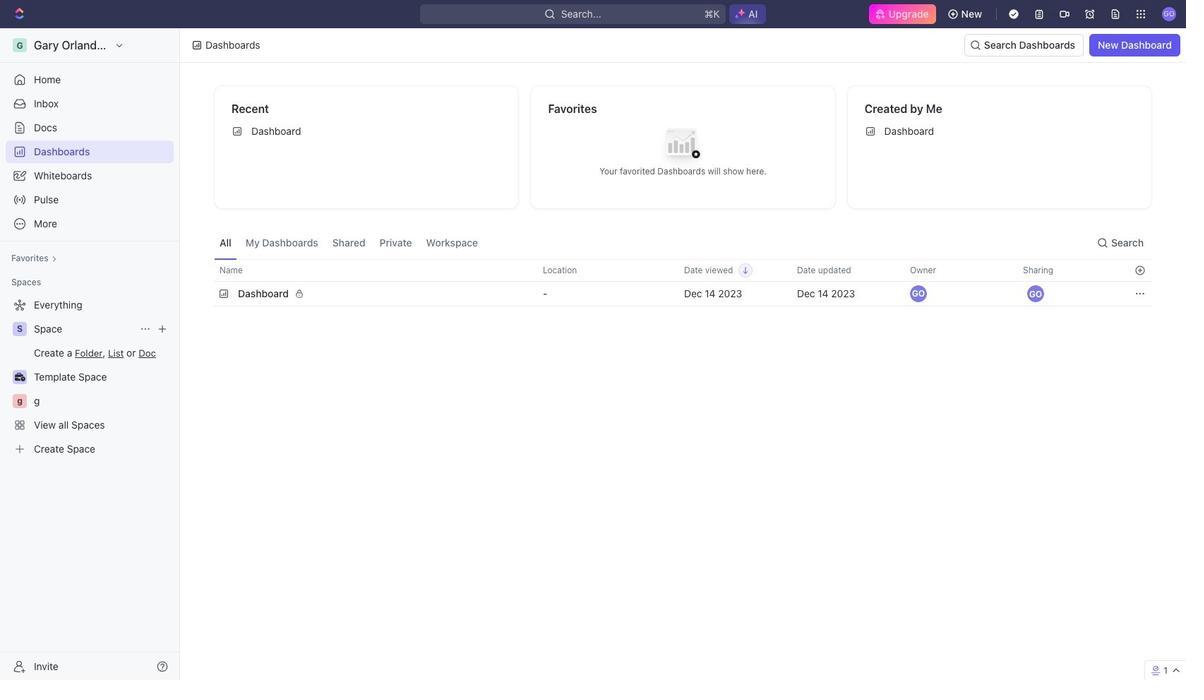 Task type: locate. For each thing, give the bounding box(es) containing it.
gary orlando's workspace, , element
[[13, 38, 27, 52]]

tree
[[6, 294, 174, 460]]

1 horizontal spatial gary orlando, , element
[[1028, 285, 1044, 302]]

2 gary orlando, , element from the left
[[1028, 285, 1044, 302]]

no favorited dashboards image
[[655, 118, 711, 174]]

tab list
[[214, 226, 484, 259]]

space, , element
[[13, 322, 27, 336]]

0 horizontal spatial gary orlando, , element
[[910, 285, 927, 302]]

1 row from the top
[[214, 259, 1153, 282]]

row
[[214, 259, 1153, 282], [214, 280, 1153, 308]]

table
[[214, 259, 1153, 308]]

1 gary orlando, , element from the left
[[910, 285, 927, 302]]

gary orlando, , element
[[910, 285, 927, 302], [1028, 285, 1044, 302]]

business time image
[[14, 373, 25, 381]]



Task type: vqa. For each thing, say whether or not it's contained in the screenshot.
gary orlando, , element to the right
yes



Task type: describe. For each thing, give the bounding box(es) containing it.
2 row from the top
[[214, 280, 1153, 308]]

g, , element
[[13, 394, 27, 408]]

sidebar navigation
[[0, 28, 183, 680]]

tree inside the sidebar navigation
[[6, 294, 174, 460]]



